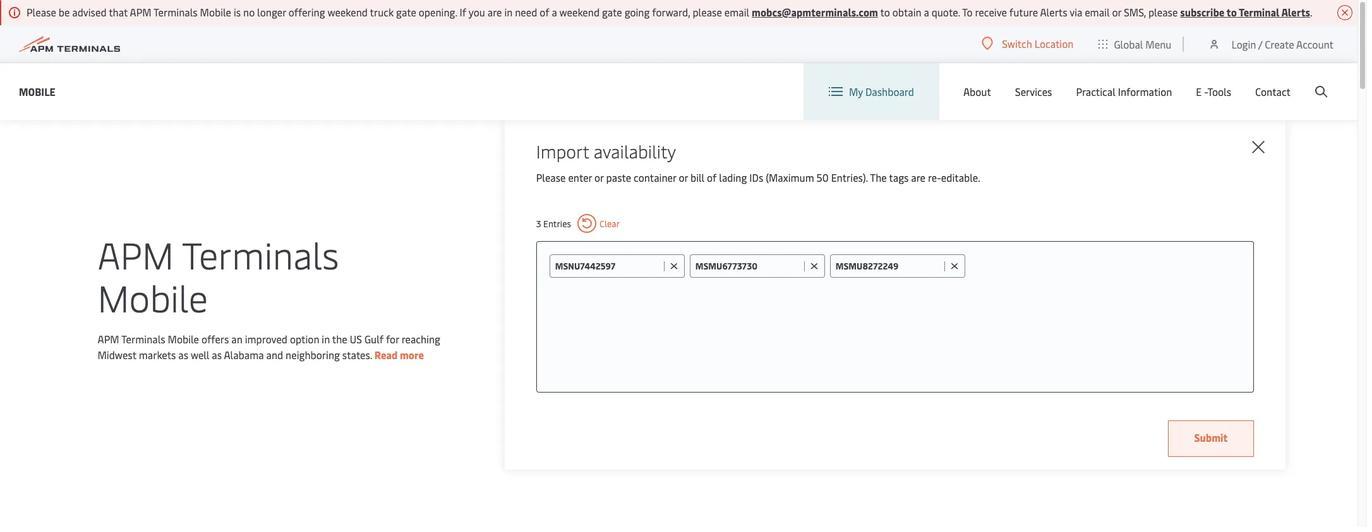 Task type: vqa. For each thing, say whether or not it's contained in the screenshot.
'availability'
yes



Task type: locate. For each thing, give the bounding box(es) containing it.
1 horizontal spatial weekend
[[560, 5, 600, 19]]

bill
[[691, 171, 705, 185]]

please
[[27, 5, 56, 19], [536, 171, 566, 185]]

1 horizontal spatial entered id text field
[[836, 260, 942, 272]]

submit
[[1195, 431, 1228, 445]]

in left the need
[[505, 5, 513, 19]]

1 horizontal spatial email
[[1085, 5, 1110, 19]]

0 vertical spatial of
[[540, 5, 550, 19]]

1 horizontal spatial as
[[212, 348, 222, 362]]

0 horizontal spatial gate
[[396, 5, 416, 19]]

e
[[1197, 85, 1202, 99]]

50
[[817, 171, 829, 185]]

apm for apm terminals mobile offers an improved option in the us gulf for reaching midwest markets as well as alabama and neighboring states.
[[98, 332, 119, 346]]

a
[[552, 5, 557, 19], [924, 5, 930, 19]]

read
[[375, 348, 398, 362]]

0 horizontal spatial entered id text field
[[555, 260, 661, 272]]

a right obtain
[[924, 5, 930, 19]]

1 please from the left
[[693, 5, 722, 19]]

mobile inside apm terminals mobile
[[98, 272, 208, 322]]

of right bill
[[707, 171, 717, 185]]

apm terminals mobile offers an improved option in the us gulf for reaching midwest markets as well as alabama and neighboring states.
[[98, 332, 441, 362]]

clear
[[600, 218, 620, 230]]

1 horizontal spatial gate
[[602, 5, 622, 19]]

alerts up login / create account
[[1282, 5, 1311, 19]]

mobile link
[[19, 84, 55, 100]]

weekend right the need
[[560, 5, 600, 19]]

1 vertical spatial terminals
[[182, 229, 339, 279]]

practical information button
[[1077, 63, 1173, 120]]

availability
[[594, 139, 676, 163]]

are right you on the left
[[488, 5, 502, 19]]

editable.
[[942, 171, 981, 185]]

read more link
[[375, 348, 424, 362]]

please for please enter or paste container or bill of lading ids (maximum 50 entries). the tags are re-editable.
[[536, 171, 566, 185]]

e -tools
[[1197, 85, 1232, 99]]

0 vertical spatial are
[[488, 5, 502, 19]]

1 horizontal spatial are
[[912, 171, 926, 185]]

Entered ID text field
[[555, 260, 661, 272], [836, 260, 942, 272]]

to
[[881, 5, 890, 19], [1227, 5, 1237, 19]]

please
[[693, 5, 722, 19], [1149, 5, 1178, 19]]

0 horizontal spatial weekend
[[328, 5, 368, 19]]

1 horizontal spatial or
[[679, 171, 688, 185]]

1 weekend from the left
[[328, 5, 368, 19]]

(maximum
[[766, 171, 814, 185]]

as
[[178, 348, 188, 362], [212, 348, 222, 362]]

menu
[[1146, 37, 1172, 51]]

3 entries
[[536, 218, 571, 230]]

0 horizontal spatial of
[[540, 5, 550, 19]]

the
[[870, 171, 887, 185]]

markets
[[139, 348, 176, 362]]

via
[[1070, 5, 1083, 19]]

enter
[[568, 171, 592, 185]]

as left well
[[178, 348, 188, 362]]

apm inside apm terminals mobile offers an improved option in the us gulf for reaching midwest markets as well as alabama and neighboring states.
[[98, 332, 119, 346]]

apm inside apm terminals mobile
[[98, 229, 174, 279]]

to left obtain
[[881, 5, 890, 19]]

gate
[[396, 5, 416, 19], [602, 5, 622, 19]]

in inside apm terminals mobile offers an improved option in the us gulf for reaching midwest markets as well as alabama and neighboring states.
[[322, 332, 330, 346]]

global
[[1115, 37, 1144, 51]]

apm
[[130, 5, 151, 19], [98, 229, 174, 279], [98, 332, 119, 346]]

gate left going
[[602, 5, 622, 19]]

0 horizontal spatial a
[[552, 5, 557, 19]]

my dashboard button
[[829, 63, 915, 120]]

alerts
[[1041, 5, 1068, 19], [1282, 5, 1311, 19]]

are left re-
[[912, 171, 926, 185]]

2 a from the left
[[924, 5, 930, 19]]

0 horizontal spatial are
[[488, 5, 502, 19]]

0 horizontal spatial as
[[178, 348, 188, 362]]

close alert image
[[1338, 5, 1353, 20]]

as down offers
[[212, 348, 222, 362]]

0 vertical spatial in
[[505, 5, 513, 19]]

terminals for apm terminals mobile
[[182, 229, 339, 279]]

2 entered id text field from the left
[[836, 260, 942, 272]]

mobile secondary image
[[159, 322, 380, 511]]

0 vertical spatial please
[[27, 5, 56, 19]]

improved
[[245, 332, 288, 346]]

1 vertical spatial please
[[536, 171, 566, 185]]

an
[[232, 332, 243, 346]]

sms,
[[1124, 5, 1147, 19]]

practical
[[1077, 85, 1116, 99]]

of right the need
[[540, 5, 550, 19]]

0 horizontal spatial or
[[595, 171, 604, 185]]

1 horizontal spatial a
[[924, 5, 930, 19]]

or left bill
[[679, 171, 688, 185]]

entries).
[[832, 171, 868, 185]]

1 horizontal spatial please
[[1149, 5, 1178, 19]]

1 horizontal spatial alerts
[[1282, 5, 1311, 19]]

2 vertical spatial apm
[[98, 332, 119, 346]]

services
[[1016, 85, 1053, 99]]

are
[[488, 5, 502, 19], [912, 171, 926, 185]]

1 vertical spatial in
[[322, 332, 330, 346]]

e -tools button
[[1197, 63, 1232, 120]]

midwest
[[98, 348, 136, 362]]

of
[[540, 5, 550, 19], [707, 171, 717, 185]]

0 horizontal spatial in
[[322, 332, 330, 346]]

1 as from the left
[[178, 348, 188, 362]]

mobile inside apm terminals mobile offers an improved option in the us gulf for reaching midwest markets as well as alabama and neighboring states.
[[168, 332, 199, 346]]

practical information
[[1077, 85, 1173, 99]]

or left sms,
[[1113, 5, 1122, 19]]

mobcs@apmterminals.com link
[[752, 5, 879, 19]]

option
[[290, 332, 319, 346]]

to left terminal
[[1227, 5, 1237, 19]]

0 horizontal spatial alerts
[[1041, 5, 1068, 19]]

please right sms,
[[1149, 5, 1178, 19]]

paste
[[607, 171, 632, 185]]

0 horizontal spatial please
[[27, 5, 56, 19]]

global menu
[[1115, 37, 1172, 51]]

if
[[460, 5, 467, 19]]

global menu button
[[1087, 25, 1185, 63]]

create
[[1266, 37, 1295, 51]]

1 vertical spatial of
[[707, 171, 717, 185]]

terminals inside apm terminals mobile
[[182, 229, 339, 279]]

please left be
[[27, 5, 56, 19]]

in left the the at bottom left
[[322, 332, 330, 346]]

quote. to
[[932, 5, 973, 19]]

container
[[634, 171, 677, 185]]

mobile
[[200, 5, 231, 19], [19, 84, 55, 98], [98, 272, 208, 322], [168, 332, 199, 346]]

1 horizontal spatial of
[[707, 171, 717, 185]]

a right the need
[[552, 5, 557, 19]]

1 entered id text field from the left
[[555, 260, 661, 272]]

0 horizontal spatial email
[[725, 5, 750, 19]]

1 horizontal spatial in
[[505, 5, 513, 19]]

gulf
[[365, 332, 384, 346]]

.
[[1311, 5, 1313, 19]]

weekend
[[328, 5, 368, 19], [560, 5, 600, 19]]

0 vertical spatial terminals
[[154, 5, 198, 19]]

1 horizontal spatial please
[[536, 171, 566, 185]]

or
[[1113, 5, 1122, 19], [595, 171, 604, 185], [679, 171, 688, 185]]

0 horizontal spatial to
[[881, 5, 890, 19]]

or right enter
[[595, 171, 604, 185]]

terminals inside apm terminals mobile offers an improved option in the us gulf for reaching midwest markets as well as alabama and neighboring states.
[[121, 332, 165, 346]]

email
[[725, 5, 750, 19], [1085, 5, 1110, 19]]

0 horizontal spatial please
[[693, 5, 722, 19]]

no
[[243, 5, 255, 19]]

please down import
[[536, 171, 566, 185]]

1 email from the left
[[725, 5, 750, 19]]

reaching
[[402, 332, 441, 346]]

1 vertical spatial apm
[[98, 229, 174, 279]]

please right forward,
[[693, 5, 722, 19]]

alerts left via
[[1041, 5, 1068, 19]]

2 weekend from the left
[[560, 5, 600, 19]]

1 horizontal spatial to
[[1227, 5, 1237, 19]]

lading
[[719, 171, 747, 185]]

1 alerts from the left
[[1041, 5, 1068, 19]]

services button
[[1016, 63, 1053, 120]]

weekend left truck
[[328, 5, 368, 19]]

gate right truck
[[396, 5, 416, 19]]

2 vertical spatial terminals
[[121, 332, 165, 346]]



Task type: describe. For each thing, give the bounding box(es) containing it.
0 vertical spatial apm
[[130, 5, 151, 19]]

1 gate from the left
[[396, 5, 416, 19]]

read more
[[375, 348, 424, 362]]

terminals for apm terminals mobile offers an improved option in the us gulf for reaching midwest markets as well as alabama and neighboring states.
[[121, 332, 165, 346]]

obtain
[[893, 5, 922, 19]]

offering
[[289, 5, 325, 19]]

2 gate from the left
[[602, 5, 622, 19]]

for
[[386, 332, 399, 346]]

-
[[1205, 85, 1208, 99]]

entries
[[544, 218, 571, 230]]

and
[[266, 348, 283, 362]]

going
[[625, 5, 650, 19]]

2 as from the left
[[212, 348, 222, 362]]

login / create account link
[[1209, 25, 1334, 63]]

us
[[350, 332, 362, 346]]

offers
[[202, 332, 229, 346]]

well
[[191, 348, 209, 362]]

apm terminals mobile
[[98, 229, 339, 322]]

clear button
[[578, 214, 620, 233]]

more
[[400, 348, 424, 362]]

please enter or paste container or bill of lading ids (maximum 50 entries). the tags are re-editable.
[[536, 171, 981, 185]]

switch
[[1003, 37, 1033, 51]]

receive
[[976, 5, 1007, 19]]

re-
[[928, 171, 942, 185]]

my
[[849, 85, 863, 99]]

submit button
[[1169, 421, 1254, 458]]

longer
[[257, 5, 286, 19]]

/
[[1259, 37, 1263, 51]]

states.
[[342, 348, 372, 362]]

2 email from the left
[[1085, 5, 1110, 19]]

about button
[[964, 63, 992, 120]]

my dashboard
[[849, 85, 915, 99]]

ids
[[750, 171, 764, 185]]

future
[[1010, 5, 1039, 19]]

3
[[536, 218, 541, 230]]

2 to from the left
[[1227, 5, 1237, 19]]

subscribe
[[1181, 5, 1225, 19]]

mobcs@apmterminals.com
[[752, 5, 879, 19]]

advised
[[72, 5, 107, 19]]

neighboring
[[286, 348, 340, 362]]

1 a from the left
[[552, 5, 557, 19]]

dashboard
[[866, 85, 915, 99]]

2 please from the left
[[1149, 5, 1178, 19]]

please for please be advised that apm terminals mobile is no longer offering weekend truck gate opening. if you are in need of a weekend gate going forward, please email mobcs@apmterminals.com to obtain a quote. to receive future alerts via email or sms, please subscribe to terminal alerts .
[[27, 5, 56, 19]]

contact
[[1256, 85, 1291, 99]]

contact button
[[1256, 63, 1291, 120]]

apm for apm terminals mobile
[[98, 229, 174, 279]]

1 vertical spatial are
[[912, 171, 926, 185]]

about
[[964, 85, 992, 99]]

import
[[536, 139, 589, 163]]

opening.
[[419, 5, 457, 19]]

2 alerts from the left
[[1282, 5, 1311, 19]]

login
[[1232, 37, 1257, 51]]

tags
[[890, 171, 909, 185]]

please be advised that apm terminals mobile is no longer offering weekend truck gate opening. if you are in need of a weekend gate going forward, please email mobcs@apmterminals.com to obtain a quote. to receive future alerts via email or sms, please subscribe to terminal alerts .
[[27, 5, 1313, 19]]

location
[[1035, 37, 1074, 51]]

switch location button
[[982, 37, 1074, 51]]

switch location
[[1003, 37, 1074, 51]]

1 to from the left
[[881, 5, 890, 19]]

information
[[1119, 85, 1173, 99]]

alabama
[[224, 348, 264, 362]]

you
[[469, 5, 485, 19]]

terminal
[[1239, 5, 1280, 19]]

subscribe to terminal alerts link
[[1181, 5, 1311, 19]]

import availability
[[536, 139, 676, 163]]

need
[[515, 5, 537, 19]]

Entered ID text field
[[696, 260, 801, 272]]

truck
[[370, 5, 394, 19]]

2 horizontal spatial or
[[1113, 5, 1122, 19]]

forward,
[[652, 5, 691, 19]]

be
[[59, 5, 70, 19]]

that
[[109, 5, 128, 19]]

is
[[234, 5, 241, 19]]

the
[[332, 332, 347, 346]]

account
[[1297, 37, 1334, 51]]

login / create account
[[1232, 37, 1334, 51]]

tools
[[1208, 85, 1232, 99]]



